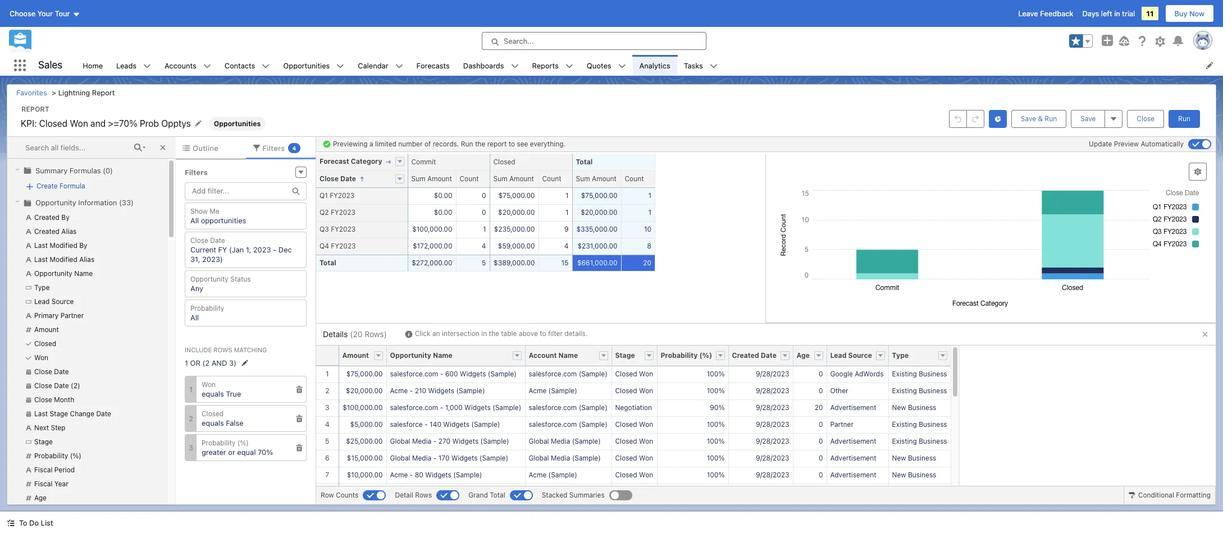 Task type: vqa. For each thing, say whether or not it's contained in the screenshot.
Buy Now button
yes



Task type: locate. For each thing, give the bounding box(es) containing it.
text default image right contacts
[[262, 62, 270, 70]]

text default image inside leads list item
[[143, 62, 151, 70]]

text default image for reports
[[565, 62, 573, 70]]

contacts link
[[218, 55, 262, 76]]

text default image for tasks
[[710, 62, 718, 70]]

buy now
[[1175, 9, 1205, 18]]

days
[[1082, 9, 1099, 18]]

list
[[76, 55, 1223, 76]]

buy
[[1175, 9, 1188, 18]]

choose your tour
[[10, 9, 70, 18]]

analytics
[[639, 61, 670, 70]]

text default image
[[143, 62, 151, 70], [262, 62, 270, 70], [395, 62, 403, 70], [565, 62, 573, 70], [618, 62, 626, 70], [7, 520, 15, 528]]

list containing home
[[76, 55, 1223, 76]]

buy now button
[[1165, 4, 1214, 22]]

text default image for quotes
[[618, 62, 626, 70]]

text default image inside calendar list item
[[395, 62, 403, 70]]

3 text default image from the left
[[511, 62, 519, 70]]

text default image right accounts
[[203, 62, 211, 70]]

left
[[1101, 9, 1112, 18]]

text default image inside accounts list item
[[203, 62, 211, 70]]

to do list
[[19, 519, 53, 528]]

opportunities link
[[277, 55, 337, 76]]

forecasts
[[416, 61, 450, 70]]

text default image right tasks
[[710, 62, 718, 70]]

text default image left to
[[7, 520, 15, 528]]

text default image down search...
[[511, 62, 519, 70]]

text default image inside reports list item
[[565, 62, 573, 70]]

search...
[[504, 37, 534, 45]]

accounts
[[165, 61, 196, 70]]

text default image
[[203, 62, 211, 70], [337, 62, 344, 70], [511, 62, 519, 70], [710, 62, 718, 70]]

leads
[[116, 61, 137, 70]]

reports list item
[[525, 55, 580, 76]]

text default image for contacts
[[262, 62, 270, 70]]

quotes list item
[[580, 55, 633, 76]]

group
[[1069, 34, 1093, 48]]

text default image right reports
[[565, 62, 573, 70]]

quotes
[[587, 61, 611, 70]]

text default image right quotes in the top left of the page
[[618, 62, 626, 70]]

leave feedback
[[1018, 9, 1073, 18]]

forecasts link
[[410, 55, 456, 76]]

text default image inside the quotes list item
[[618, 62, 626, 70]]

text default image for accounts
[[203, 62, 211, 70]]

text default image inside dashboards list item
[[511, 62, 519, 70]]

4 text default image from the left
[[710, 62, 718, 70]]

trial
[[1122, 9, 1135, 18]]

to do list button
[[0, 512, 60, 535]]

tasks list item
[[677, 55, 724, 76]]

text default image right leads
[[143, 62, 151, 70]]

your
[[37, 9, 53, 18]]

feedback
[[1040, 9, 1073, 18]]

accounts list item
[[158, 55, 218, 76]]

text default image left calendar link
[[337, 62, 344, 70]]

home link
[[76, 55, 110, 76]]

1 text default image from the left
[[203, 62, 211, 70]]

2 text default image from the left
[[337, 62, 344, 70]]

list
[[41, 519, 53, 528]]

contacts list item
[[218, 55, 277, 76]]

dashboards link
[[456, 55, 511, 76]]

contacts
[[224, 61, 255, 70]]

reports link
[[525, 55, 565, 76]]

leave feedback link
[[1018, 9, 1073, 18]]

opportunities list item
[[277, 55, 351, 76]]

tasks
[[684, 61, 703, 70]]

days left in trial
[[1082, 9, 1135, 18]]

text default image inside contacts list item
[[262, 62, 270, 70]]

text default image inside "opportunities" list item
[[337, 62, 344, 70]]

text default image right the calendar
[[395, 62, 403, 70]]

text default image inside 'tasks' list item
[[710, 62, 718, 70]]



Task type: describe. For each thing, give the bounding box(es) containing it.
calendar
[[358, 61, 388, 70]]

tasks link
[[677, 55, 710, 76]]

sales
[[38, 59, 62, 71]]

search... button
[[482, 32, 707, 50]]

leads list item
[[110, 55, 158, 76]]

leads link
[[110, 55, 143, 76]]

choose
[[10, 9, 35, 18]]

now
[[1190, 9, 1205, 18]]

analytics link
[[633, 55, 677, 76]]

leave
[[1018, 9, 1038, 18]]

choose your tour button
[[9, 4, 81, 22]]

calendar link
[[351, 55, 395, 76]]

in
[[1114, 9, 1120, 18]]

text default image for dashboards
[[511, 62, 519, 70]]

text default image for calendar
[[395, 62, 403, 70]]

do
[[29, 519, 39, 528]]

dashboards list item
[[456, 55, 525, 76]]

reports
[[532, 61, 559, 70]]

text default image for opportunities
[[337, 62, 344, 70]]

dashboards
[[463, 61, 504, 70]]

to
[[19, 519, 27, 528]]

calendar list item
[[351, 55, 410, 76]]

tour
[[55, 9, 70, 18]]

text default image inside to do list "button"
[[7, 520, 15, 528]]

text default image for leads
[[143, 62, 151, 70]]

11
[[1146, 9, 1154, 18]]

accounts link
[[158, 55, 203, 76]]

quotes link
[[580, 55, 618, 76]]

opportunities
[[283, 61, 330, 70]]

home
[[83, 61, 103, 70]]



